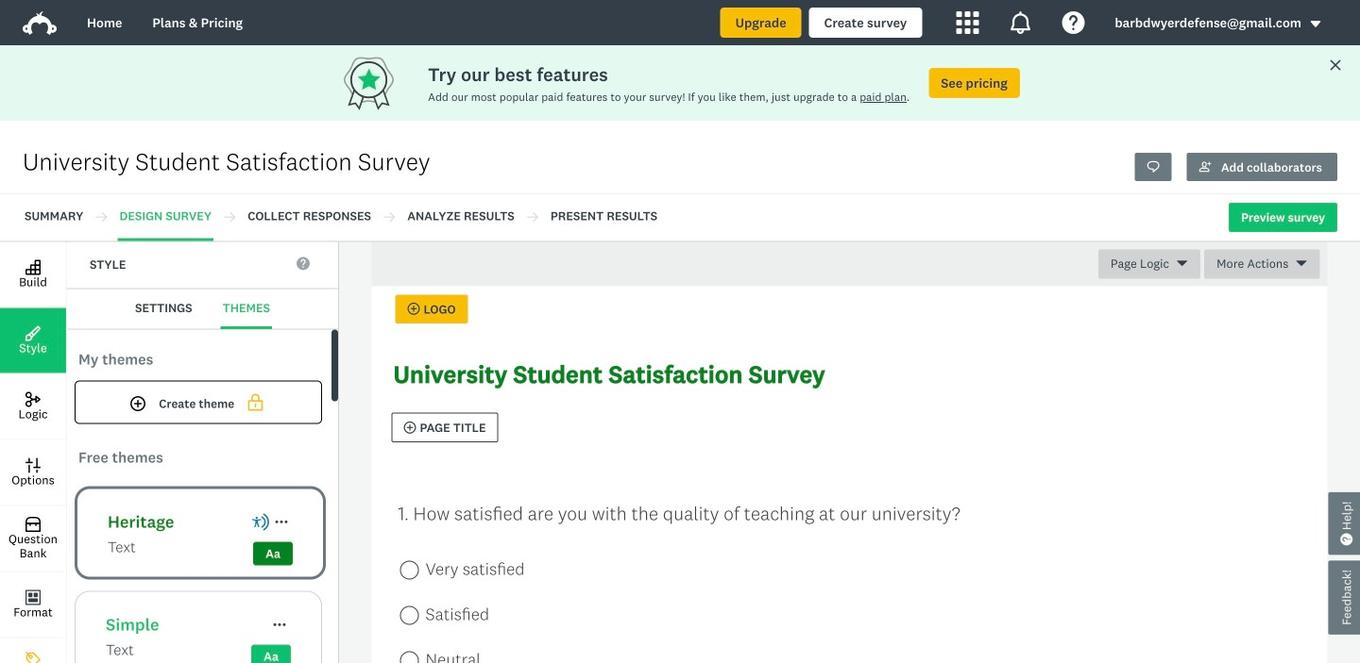 Task type: describe. For each thing, give the bounding box(es) containing it.
2 products icon image from the left
[[1009, 11, 1032, 34]]

not filled image
[[244, 392, 267, 413]]

dropdown arrow image
[[1309, 17, 1322, 31]]



Task type: locate. For each thing, give the bounding box(es) containing it.
1 products icon image from the left
[[956, 11, 979, 34]]

products icon image
[[956, 11, 979, 34], [1009, 11, 1032, 34]]

1 horizontal spatial products icon image
[[1009, 11, 1032, 34]]

surveymonkey logo image
[[23, 11, 57, 35]]

rewards image
[[340, 52, 428, 114]]

help icon image
[[1062, 11, 1085, 34]]

0 horizontal spatial products icon image
[[956, 11, 979, 34]]



Task type: vqa. For each thing, say whether or not it's contained in the screenshot.
Other (please specify) text box
no



